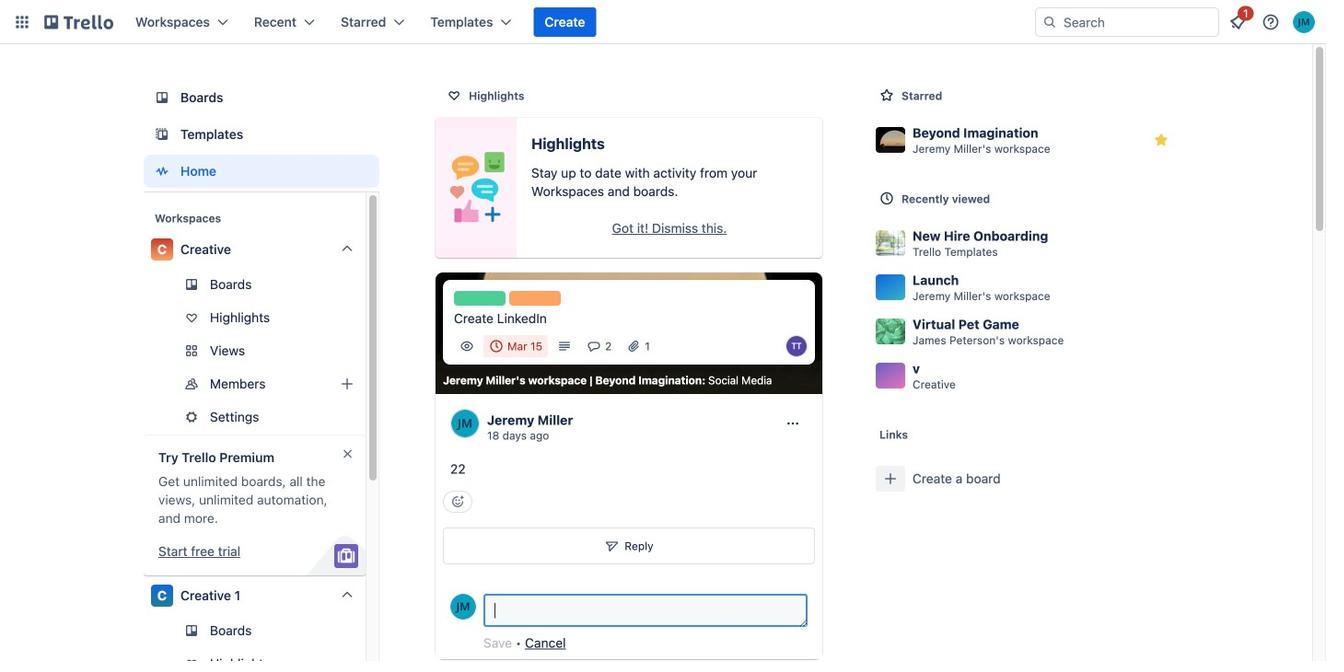 Task type: describe. For each thing, give the bounding box(es) containing it.
1 forward image from the top
[[362, 340, 384, 362]]

template board image
[[151, 123, 173, 146]]

home image
[[151, 160, 173, 182]]

color: orange, title: none image
[[509, 291, 561, 306]]

primary element
[[0, 0, 1327, 44]]

jeremy miller (jeremymiller198) image
[[1293, 11, 1316, 33]]

color: green, title: none image
[[454, 291, 506, 306]]

click to unstar beyond imagination. it will be removed from your starred list. image
[[1152, 131, 1171, 149]]

board image
[[151, 87, 173, 109]]

3 forward image from the top
[[362, 406, 384, 428]]

add reaction image
[[443, 491, 473, 513]]

back to home image
[[44, 7, 113, 37]]

2 forward image from the top
[[362, 373, 384, 395]]



Task type: locate. For each thing, give the bounding box(es) containing it.
None text field
[[484, 594, 808, 628]]

add image
[[336, 373, 358, 395]]

open information menu image
[[1262, 13, 1281, 31]]

1 notification image
[[1227, 11, 1249, 33]]

forward image
[[362, 340, 384, 362], [362, 373, 384, 395], [362, 406, 384, 428]]

0 vertical spatial forward image
[[362, 340, 384, 362]]

1 vertical spatial forward image
[[362, 373, 384, 395]]

Search field
[[1035, 7, 1220, 37]]

2 vertical spatial forward image
[[362, 406, 384, 428]]

search image
[[1043, 15, 1058, 29]]



Task type: vqa. For each thing, say whether or not it's contained in the screenshot.
Back to home image
yes



